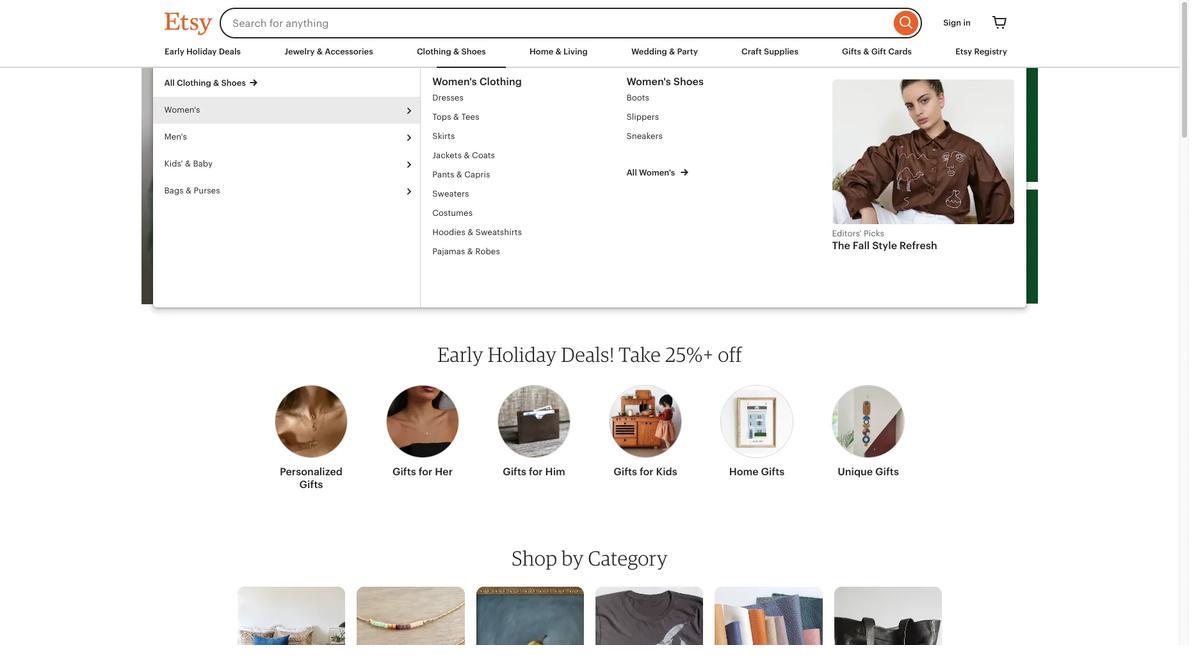 Task type: locate. For each thing, give the bounding box(es) containing it.
dresses
[[433, 93, 464, 102]]

her
[[435, 466, 453, 478]]

None search field
[[220, 8, 923, 38]]

1 horizontal spatial shoes
[[461, 47, 486, 56]]

early for early holiday deals
[[165, 47, 184, 56]]

& down early holiday deals link
[[214, 78, 220, 88]]

editors'
[[833, 229, 862, 239]]

clothing for all clothing & shoes
[[177, 78, 212, 88]]

personalized gifts link
[[275, 377, 348, 496]]

for
[[996, 94, 1016, 112], [419, 466, 433, 478], [529, 466, 543, 478], [640, 466, 654, 478]]

1 vertical spatial personalized
[[280, 466, 343, 478]]

a personalized ornament commemorating a child's first holiday featuring ornate lettering and subtle patterns. image
[[142, 68, 408, 304]]

cards
[[889, 47, 912, 56]]

home & living menu item
[[530, 47, 588, 56]]

0 horizontal spatial clothing
[[177, 78, 212, 88]]

gifts inside menu bar
[[842, 47, 862, 56]]

under $20!
[[883, 115, 984, 137]]

party
[[677, 47, 698, 56]]

shoes
[[461, 47, 486, 56], [674, 76, 704, 88], [222, 78, 246, 88]]

etsy
[[956, 47, 973, 56]]

2 horizontal spatial shoes
[[674, 76, 704, 88]]

home gifts
[[729, 466, 785, 478]]

home
[[530, 47, 554, 56], [729, 466, 759, 478]]

women's up men's at the top of page
[[165, 105, 200, 115]]

tees
[[462, 112, 480, 122]]

& right 'jewelry'
[[317, 47, 323, 56]]

off
[[718, 342, 742, 366]]

editors' picks the fall style refresh
[[833, 229, 938, 252]]

clothing inside menu bar
[[417, 47, 451, 56]]

sign in button
[[934, 11, 981, 35]]

all for all women's
[[627, 168, 638, 177]]

home & living
[[530, 47, 588, 56]]

0 horizontal spatial personalized
[[280, 466, 343, 478]]

deals are here!
[[431, 138, 586, 161]]

clothing up dresses link
[[480, 76, 522, 88]]

& up pajamas & robes
[[468, 227, 474, 237]]

& for home & living
[[556, 47, 562, 56]]

slippers
[[627, 112, 660, 122]]

all for all clothing & shoes
[[165, 78, 175, 88]]

category
[[588, 546, 668, 570]]

clothing inside menu
[[177, 78, 212, 88]]

early inside menu bar
[[165, 47, 184, 56]]

for right spirits
[[996, 94, 1016, 112]]

jewelry & accessories menu item
[[285, 47, 373, 56]]

& for pajamas & robes
[[468, 247, 474, 256]]

& inside menu item
[[186, 186, 192, 195]]

women's for women's
[[165, 105, 200, 115]]

unique gifts
[[838, 466, 899, 478]]

sweaters
[[433, 189, 469, 199]]

0 vertical spatial holiday
[[186, 47, 217, 56]]

all inside menu
[[165, 78, 175, 88]]

& left 'living'
[[556, 47, 562, 56]]

etsy registry
[[956, 47, 1008, 56]]

0 horizontal spatial shoes
[[222, 78, 246, 88]]

& left the robes
[[468, 247, 474, 256]]

0 horizontal spatial all
[[165, 78, 175, 88]]

& for hoodies & sweatshirts
[[468, 227, 474, 237]]

registry
[[975, 47, 1008, 56]]

for left him
[[529, 466, 543, 478]]

& left coats
[[464, 151, 470, 160]]

& for jewelry & accessories
[[317, 47, 323, 56]]

refresh
[[900, 240, 938, 252]]

all down "sneakers" in the right of the page
[[627, 168, 638, 177]]

& left party
[[669, 47, 675, 56]]

1 horizontal spatial clothing
[[417, 47, 451, 56]]

menu bar containing early holiday deals
[[165, 46, 1015, 68]]

shoes up women's clothing
[[461, 47, 486, 56]]

0 vertical spatial early
[[165, 47, 184, 56]]

clothing
[[417, 47, 451, 56], [480, 76, 522, 88], [177, 78, 212, 88]]

women's up "boots" on the right top of page
[[627, 76, 672, 88]]

early holiday deals
[[165, 47, 241, 56]]

1 horizontal spatial personalized
[[886, 216, 977, 233]]

for for gifts for her
[[419, 466, 433, 478]]

early holiday deals link
[[165, 46, 241, 58]]

clothing up dresses
[[417, 47, 451, 56]]

25%+
[[666, 342, 714, 366]]

home inside 'link'
[[729, 466, 759, 478]]

& up women's clothing
[[453, 47, 459, 56]]

gifts inside "link"
[[393, 466, 416, 478]]

2 vertical spatial early
[[438, 342, 484, 366]]

jewelry & accessories
[[285, 47, 373, 56]]

& inside menu item
[[185, 159, 191, 168]]

early for early holiday deals! take 25%+ off
[[438, 342, 484, 366]]

a festive scene featuring a candle shown with a holiday message and colorfully illustrated trees on its label. image
[[683, 68, 861, 182]]

wedding
[[632, 47, 667, 56]]

for left her
[[419, 466, 433, 478]]

hoodies & sweatshirts link
[[433, 223, 627, 242]]

women's up dresses
[[433, 76, 477, 88]]

shoes down deals
[[222, 78, 246, 88]]

pants & capris
[[433, 170, 491, 179]]

shoes down party
[[674, 76, 704, 88]]

2 horizontal spatial clothing
[[480, 76, 522, 88]]

gifts
[[981, 216, 1013, 233]]

women's menu item
[[153, 97, 421, 124]]

sweatshirts
[[476, 227, 522, 237]]

bags
[[165, 186, 184, 195]]

kids' & baby
[[165, 159, 213, 168]]

holiday inside early holiday deals are here!
[[483, 115, 556, 138]]

women's down "sneakers" in the right of the page
[[640, 168, 676, 177]]

kids' & baby menu item
[[153, 151, 421, 177]]

brighten
[[883, 94, 945, 112]]

costumes link
[[433, 204, 627, 223]]

tops
[[433, 112, 452, 122]]

& right bags
[[186, 186, 192, 195]]

early inside early holiday deals are here!
[[431, 115, 478, 138]]

gifts inside 'link'
[[761, 466, 785, 478]]

Search for anything text field
[[220, 8, 891, 38]]

gifts for him
[[503, 466, 566, 478]]

kids'
[[165, 159, 183, 168]]

women's shoes link
[[627, 76, 821, 88]]

0 vertical spatial all
[[165, 78, 175, 88]]

style
[[873, 240, 898, 252]]

boots link
[[627, 88, 821, 108]]

1 vertical spatial holiday
[[483, 115, 556, 138]]

gifts
[[842, 47, 862, 56], [393, 466, 416, 478], [503, 466, 527, 478], [614, 466, 637, 478], [761, 466, 785, 478], [876, 466, 899, 478], [300, 479, 323, 491]]

home for home & living
[[530, 47, 554, 56]]

& left 'gift'
[[864, 47, 870, 56]]

all down early holiday deals link
[[165, 78, 175, 88]]

robes
[[476, 247, 501, 256]]

& left tees
[[454, 112, 460, 122]]

skirts link
[[433, 127, 627, 146]]

women's
[[433, 76, 477, 88], [627, 76, 672, 88], [165, 105, 200, 115], [640, 168, 676, 177]]

2 vertical spatial holiday
[[488, 342, 557, 366]]

1 vertical spatial home
[[729, 466, 759, 478]]

30% off!
[[928, 237, 1004, 259]]

0 vertical spatial home
[[530, 47, 554, 56]]

menu containing all clothing & shoes
[[153, 72, 421, 204]]

1 horizontal spatial all
[[627, 168, 638, 177]]

menu
[[153, 72, 421, 204]]

pajamas
[[433, 247, 466, 256]]

1 vertical spatial early
[[431, 115, 478, 138]]

home inside menu bar
[[530, 47, 554, 56]]

clothing down early holiday deals link
[[177, 78, 212, 88]]

women's inside menu item
[[165, 105, 200, 115]]

shoes inside all clothing & shoes link
[[222, 78, 246, 88]]

women's clothing link
[[433, 76, 627, 88]]

& right pants
[[457, 170, 463, 179]]

& for gifts & gift cards
[[864, 47, 870, 56]]

1 horizontal spatial home
[[729, 466, 759, 478]]

& right kids'
[[185, 159, 191, 168]]

0 vertical spatial personalized
[[886, 216, 977, 233]]

gifts for her
[[393, 466, 453, 478]]

personalized inside personalized gifts link
[[280, 466, 343, 478]]

wedding & party menu item
[[632, 47, 698, 56]]

for inside "link"
[[419, 466, 433, 478]]

0 horizontal spatial home
[[530, 47, 554, 56]]

to
[[909, 240, 924, 258]]

none search field inside sign in banner
[[220, 8, 923, 38]]

personalized gifts
[[280, 466, 343, 491]]

etsy registry link
[[956, 46, 1008, 58]]

pants & capris link
[[433, 165, 627, 184]]

early holiday deals are here!
[[431, 115, 586, 161]]

for left kids at the bottom right of the page
[[640, 466, 654, 478]]

1 vertical spatial all
[[627, 168, 638, 177]]

& for wedding & party
[[669, 47, 675, 56]]

women's for women's clothing
[[433, 76, 477, 88]]

boots
[[627, 93, 650, 102]]

menu bar
[[165, 46, 1015, 68]]

holiday
[[186, 47, 217, 56], [483, 115, 556, 138], [488, 342, 557, 366]]



Task type: describe. For each thing, give the bounding box(es) containing it.
the
[[833, 240, 851, 252]]

home for home gifts
[[729, 466, 759, 478]]

pajamas & robes
[[433, 247, 501, 256]]

jewelry
[[285, 47, 315, 56]]

pants
[[433, 170, 455, 179]]

craft supplies
[[742, 47, 799, 56]]

bags & purses
[[165, 186, 220, 195]]

jackets & coats
[[433, 151, 496, 160]]

for for gifts for him
[[529, 466, 543, 478]]

early for early holiday deals are here!
[[431, 115, 478, 138]]

dresses link
[[433, 88, 627, 108]]

pajamas & robes link
[[433, 242, 627, 261]]

& for kids' & baby
[[185, 159, 191, 168]]

jewelry & accessories link
[[285, 46, 373, 58]]

deals!
[[561, 342, 615, 366]]

all clothing & shoes
[[165, 78, 246, 88]]

gifts for her link
[[386, 377, 459, 484]]

& for jackets & coats
[[464, 151, 470, 160]]

gifts inside personalized gifts
[[300, 479, 323, 491]]

picks
[[864, 229, 885, 239]]

home gifts link
[[721, 377, 794, 484]]

him
[[546, 466, 566, 478]]

women's shoes
[[627, 76, 704, 88]]

clothing & shoes link
[[417, 46, 486, 58]]

for for gifts for kids
[[640, 466, 654, 478]]

shop by category
[[512, 546, 668, 570]]

personalized gifts
[[886, 216, 1013, 233]]

personalized for gifts
[[886, 216, 977, 233]]

costumes
[[433, 208, 473, 218]]

brighten spirits for under $20!
[[883, 94, 1016, 137]]

gift
[[872, 47, 887, 56]]

fall
[[854, 240, 870, 252]]

25%+ off
[[431, 169, 587, 207]]

deals
[[219, 47, 241, 56]]

wedding & party link
[[632, 46, 698, 58]]

craft supplies menu item
[[742, 47, 799, 56]]

jackets & coats link
[[433, 146, 627, 165]]

gifts for him link
[[498, 377, 571, 484]]

gifts & gift cards menu item
[[842, 47, 912, 56]]

& for pants & capris
[[457, 170, 463, 179]]

home & living link
[[530, 46, 588, 58]]

clothing & shoes menu item
[[417, 47, 486, 56]]

for inside brighten spirits for under $20!
[[996, 94, 1016, 112]]

slippers link
[[627, 108, 821, 127]]

holiday for deals
[[186, 47, 217, 56]]

sign in banner
[[142, 0, 1038, 46]]

all clothing & shoes link
[[165, 72, 421, 89]]

& for bags & purses
[[186, 186, 192, 195]]

shop
[[512, 546, 558, 570]]

tops & tees link
[[433, 108, 627, 127]]

jackets
[[433, 151, 462, 160]]

hoodies
[[433, 227, 466, 237]]

sweaters link
[[433, 184, 627, 204]]

a collection of multi-colored dog leashes with rose gold latches, which can be customized with a pet name. image
[[683, 190, 861, 304]]

craft
[[742, 47, 762, 56]]

capris
[[465, 170, 491, 179]]

up to 30% off!
[[886, 237, 1004, 259]]

holiday for deals!
[[488, 342, 557, 366]]

shoes inside women's shoes link
[[674, 76, 704, 88]]

sneakers link
[[627, 127, 821, 146]]

living
[[564, 47, 588, 56]]

bags & purses menu item
[[153, 177, 421, 204]]

clothing for women's clothing
[[480, 76, 522, 88]]

kids
[[656, 466, 678, 478]]

skirts
[[433, 131, 455, 141]]

tops & tees
[[433, 112, 480, 122]]

all women's
[[627, 168, 678, 177]]

supplies
[[764, 47, 799, 56]]

spirits
[[948, 94, 992, 112]]

up
[[886, 240, 905, 258]]

& for tops & tees
[[454, 112, 460, 122]]

personalized for gifts
[[280, 466, 343, 478]]

holiday for deals are here!
[[483, 115, 556, 138]]

craft supplies link
[[742, 46, 799, 58]]

shoes inside clothing & shoes link
[[461, 47, 486, 56]]

& for clothing & shoes
[[453, 47, 459, 56]]

unique
[[838, 466, 873, 478]]

men's menu item
[[153, 124, 421, 151]]

unique gifts link
[[832, 377, 905, 484]]

gifts & gift cards
[[842, 47, 912, 56]]

sign in
[[944, 18, 971, 27]]

sneakers
[[627, 131, 663, 141]]

by
[[562, 546, 584, 570]]

hoodies & sweatshirts
[[433, 227, 522, 237]]

gifts for kids
[[614, 466, 678, 478]]

gifts for kids link
[[609, 377, 682, 484]]

clothing & shoes
[[417, 47, 486, 56]]

coats
[[472, 151, 496, 160]]

men's
[[165, 132, 187, 142]]

gifts & gift cards link
[[842, 46, 912, 58]]

in
[[964, 18, 971, 27]]

sign
[[944, 18, 962, 27]]

women's for women's shoes
[[627, 76, 672, 88]]



Task type: vqa. For each thing, say whether or not it's contained in the screenshot.
the middle Shoes
yes



